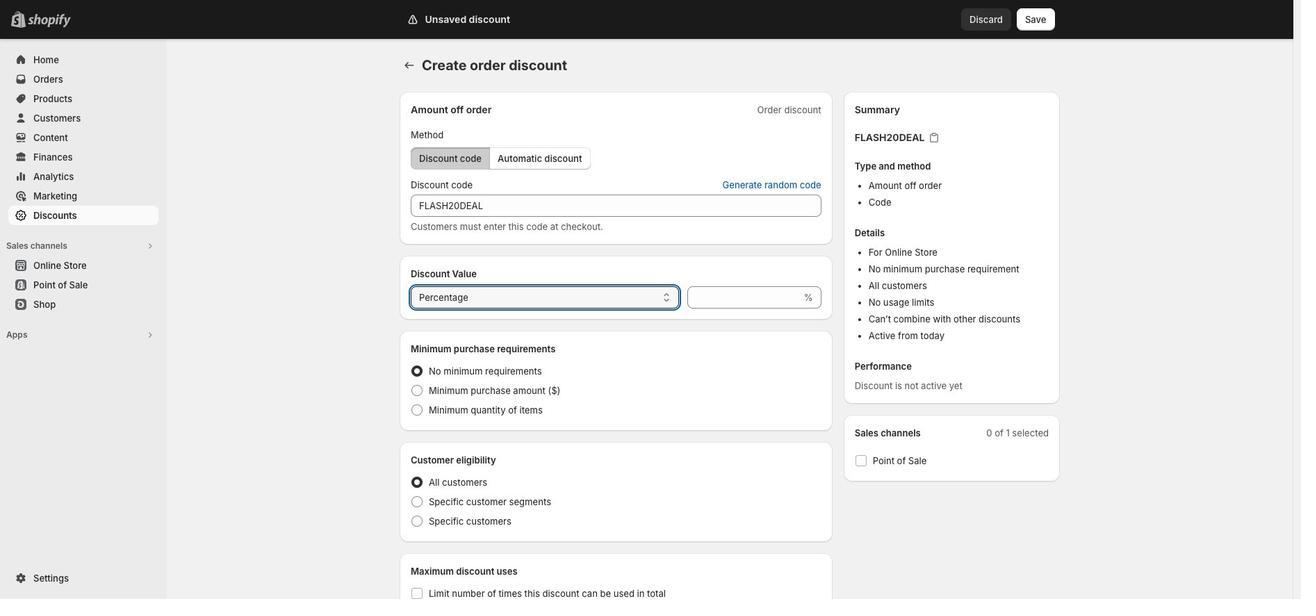 Task type: locate. For each thing, give the bounding box(es) containing it.
shopify image
[[28, 14, 71, 28]]

None text field
[[688, 286, 802, 309]]

None text field
[[411, 195, 822, 217]]



Task type: vqa. For each thing, say whether or not it's contained in the screenshot.
2nd receive from the bottom
no



